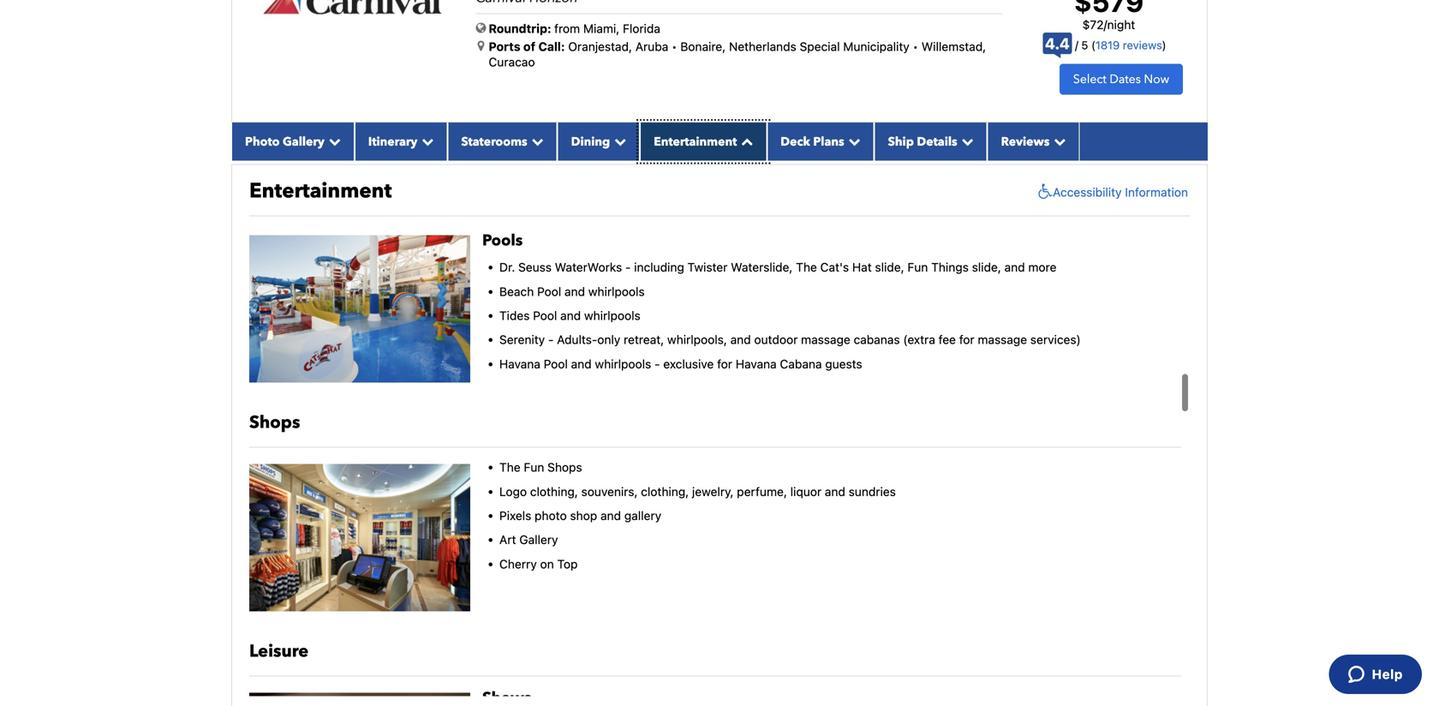 Task type: locate. For each thing, give the bounding box(es) containing it.
chevron down image left dining
[[527, 135, 544, 147]]

2 havana from the left
[[736, 357, 777, 371]]

0 vertical spatial for
[[959, 333, 975, 347]]

/ for $72
[[1104, 18, 1108, 32]]

1 horizontal spatial /
[[1104, 18, 1108, 32]]

0 horizontal spatial for
[[717, 357, 733, 371]]

chevron down image inside the photo gallery dropdown button
[[325, 135, 341, 147]]

0 horizontal spatial fun
[[524, 460, 544, 474]]

• right aruba
[[672, 39, 677, 54]]

0 horizontal spatial havana
[[500, 357, 541, 371]]

itinerary
[[368, 133, 418, 150]]

globe image
[[476, 22, 486, 34]]

1 horizontal spatial for
[[959, 333, 975, 347]]

on
[[540, 557, 554, 571]]

havana
[[500, 357, 541, 371], [736, 357, 777, 371]]

guests
[[825, 357, 863, 371]]

roundtrip:
[[489, 21, 551, 36]]

2 massage from the left
[[978, 333, 1027, 347]]

chevron down image inside "reviews" dropdown button
[[1050, 135, 1066, 147]]

$72 / night
[[1083, 18, 1136, 32]]

(extra
[[903, 333, 936, 347]]

2 • from the left
[[913, 39, 919, 54]]

5 chevron down image from the left
[[958, 135, 974, 147]]

2 vertical spatial pool
[[544, 357, 568, 371]]

leisure
[[249, 640, 309, 663]]

0 vertical spatial gallery
[[283, 133, 325, 150]]

• left willemstad,
[[913, 39, 919, 54]]

2 vertical spatial whirlpools
[[595, 357, 651, 371]]

whirlpools down only
[[595, 357, 651, 371]]

call:
[[539, 39, 565, 54]]

gallery right photo
[[283, 133, 325, 150]]

0 horizontal spatial •
[[672, 39, 677, 54]]

of
[[524, 39, 536, 54]]

0 horizontal spatial /
[[1075, 39, 1079, 52]]

-
[[625, 260, 631, 274], [548, 333, 554, 347], [655, 357, 660, 371]]

serenity - adults-only retreat, whirlpools, and outdoor massage cabanas (extra fee for massage services)
[[500, 333, 1081, 347]]

1 vertical spatial whirlpools
[[584, 308, 641, 323]]

gallery for art gallery
[[520, 533, 558, 547]]

chevron down image for dining
[[610, 135, 627, 147]]

and left outdoor
[[731, 333, 751, 347]]

1 vertical spatial entertainment
[[249, 177, 392, 205]]

chevron down image up wheelchair icon
[[1050, 135, 1066, 147]]

1 horizontal spatial gallery
[[520, 533, 558, 547]]

wheelchair image
[[1034, 183, 1053, 200]]

pool for havana
[[544, 357, 568, 371]]

1 vertical spatial gallery
[[520, 533, 558, 547]]

2 vertical spatial -
[[655, 357, 660, 371]]

things
[[931, 260, 969, 274]]

gallery
[[624, 509, 662, 523]]

2 horizontal spatial -
[[655, 357, 660, 371]]

•
[[672, 39, 677, 54], [913, 39, 919, 54]]

chevron down image left ship
[[845, 135, 861, 147]]

for right fee
[[959, 333, 975, 347]]

pool down seuss
[[537, 284, 561, 298]]

the
[[796, 260, 817, 274], [500, 460, 521, 474]]

pixels photo shop and gallery
[[500, 509, 662, 523]]

aruba
[[636, 39, 669, 54]]

2 chevron down image from the left
[[527, 135, 544, 147]]

twister
[[688, 260, 728, 274]]

tides
[[500, 308, 530, 323]]

0 vertical spatial the
[[796, 260, 817, 274]]

1 vertical spatial -
[[548, 333, 554, 347]]

chevron up image
[[737, 135, 753, 147]]

photo
[[245, 133, 280, 150]]

the up logo
[[500, 460, 521, 474]]

0 horizontal spatial clothing,
[[530, 484, 578, 499]]

chevron down image left entertainment "dropdown button"
[[610, 135, 627, 147]]

1 clothing, from the left
[[530, 484, 578, 499]]

gallery
[[283, 133, 325, 150], [520, 533, 558, 547]]

whirlpools up only
[[584, 308, 641, 323]]

fun up logo
[[524, 460, 544, 474]]

and down beach pool and whirlpools
[[560, 308, 581, 323]]

0 vertical spatial whirlpools
[[588, 284, 645, 298]]

details
[[917, 133, 958, 150]]

slide, right things
[[972, 260, 1001, 274]]

/ left 5
[[1075, 39, 1079, 52]]

the left cat's
[[796, 260, 817, 274]]

chevron down image inside staterooms dropdown button
[[527, 135, 544, 147]]

gallery up cherry on top
[[520, 533, 558, 547]]

slide, right hat
[[875, 260, 905, 274]]

ports of call:
[[489, 39, 565, 54]]

4 chevron down image from the left
[[845, 135, 861, 147]]

ship details button
[[874, 122, 988, 160]]

chevron down image for reviews
[[1050, 135, 1066, 147]]

whirlpools for tides pool and whirlpools
[[584, 308, 641, 323]]

bonaire,
[[681, 39, 726, 54]]

/ inside 4.4 / 5 ( 1819 reviews )
[[1075, 39, 1079, 52]]

liquor
[[791, 484, 822, 499]]

waterslide,
[[731, 260, 793, 274]]

dr. seuss waterworks - including twister waterslide, the cat's hat slide, fun things slide, and more
[[500, 260, 1057, 274]]

hat
[[853, 260, 872, 274]]

chevron down image inside deck plans dropdown button
[[845, 135, 861, 147]]

1 vertical spatial fun
[[524, 460, 544, 474]]

staterooms button
[[448, 122, 557, 160]]

pool right tides
[[533, 308, 557, 323]]

0 horizontal spatial slide,
[[875, 260, 905, 274]]

0 horizontal spatial shops
[[249, 411, 300, 435]]

1 vertical spatial /
[[1075, 39, 1079, 52]]

logo clothing, souvenirs, clothing, jewelry, perfume, liquor and sundries
[[500, 484, 896, 499]]

select
[[1074, 71, 1107, 87]]

curacao
[[489, 55, 535, 69]]

- left adults-
[[548, 333, 554, 347]]

massage left services)
[[978, 333, 1027, 347]]

clothing, up photo
[[530, 484, 578, 499]]

0 vertical spatial entertainment
[[654, 133, 737, 150]]

1 horizontal spatial shops
[[548, 460, 582, 474]]

1 • from the left
[[672, 39, 677, 54]]

entertainment button
[[640, 122, 767, 160]]

1 horizontal spatial massage
[[978, 333, 1027, 347]]

1 chevron down image from the left
[[325, 135, 341, 147]]

havana down outdoor
[[736, 357, 777, 371]]

1 horizontal spatial the
[[796, 260, 817, 274]]

- down retreat,
[[655, 357, 660, 371]]

photo
[[535, 509, 567, 523]]

0 horizontal spatial -
[[548, 333, 554, 347]]

slide,
[[875, 260, 905, 274], [972, 260, 1001, 274]]

and down adults-
[[571, 357, 592, 371]]

gallery inside dropdown button
[[283, 133, 325, 150]]

- left including on the top left of the page
[[625, 260, 631, 274]]

clothing, up the gallery
[[641, 484, 689, 499]]

chevron down image left reviews
[[958, 135, 974, 147]]

massage up guests
[[801, 333, 851, 347]]

havana down serenity
[[500, 357, 541, 371]]

souvenirs,
[[581, 484, 638, 499]]

chevron down image left itinerary
[[325, 135, 341, 147]]

whirlpools down waterworks
[[588, 284, 645, 298]]

1 horizontal spatial entertainment
[[654, 133, 737, 150]]

including
[[634, 260, 684, 274]]

0 vertical spatial /
[[1104, 18, 1108, 32]]

pool down adults-
[[544, 357, 568, 371]]

cherry
[[500, 557, 537, 571]]

1 slide, from the left
[[875, 260, 905, 274]]

information
[[1125, 185, 1188, 199]]

clothing,
[[530, 484, 578, 499], [641, 484, 689, 499]]

1 horizontal spatial fun
[[908, 260, 928, 274]]

dr.
[[500, 260, 515, 274]]

5
[[1082, 39, 1089, 52]]

0 vertical spatial pool
[[537, 284, 561, 298]]

1 horizontal spatial slide,
[[972, 260, 1001, 274]]

whirlpools for havana pool and whirlpools - exclusive for havana cabana guests
[[595, 357, 651, 371]]

deck
[[781, 133, 810, 150]]

chevron down image inside dining dropdown button
[[610, 135, 627, 147]]

retreat,
[[624, 333, 664, 347]]

1 horizontal spatial -
[[625, 260, 631, 274]]

fun
[[908, 260, 928, 274], [524, 460, 544, 474]]

)
[[1162, 39, 1167, 52]]

cabanas
[[854, 333, 900, 347]]

1 vertical spatial pool
[[533, 308, 557, 323]]

photo gallery button
[[231, 122, 355, 160]]

miami,
[[583, 21, 620, 36]]

1 horizontal spatial clothing,
[[641, 484, 689, 499]]

0 horizontal spatial gallery
[[283, 133, 325, 150]]

0 vertical spatial shops
[[249, 411, 300, 435]]

fee
[[939, 333, 956, 347]]

select          dates now
[[1074, 71, 1170, 87]]

6 chevron down image from the left
[[1050, 135, 1066, 147]]

shops
[[249, 411, 300, 435], [548, 460, 582, 474]]

0 horizontal spatial massage
[[801, 333, 851, 347]]

reviews
[[1001, 133, 1050, 150]]

0 horizontal spatial the
[[500, 460, 521, 474]]

for right exclusive
[[717, 357, 733, 371]]

2 clothing, from the left
[[641, 484, 689, 499]]

chevron down image inside ship details dropdown button
[[958, 135, 974, 147]]

1 horizontal spatial •
[[913, 39, 919, 54]]

1 horizontal spatial havana
[[736, 357, 777, 371]]

accessibility information link
[[1034, 183, 1188, 200]]

(
[[1092, 39, 1096, 52]]

oranjestad, aruba • bonaire, netherlands special municipality •
[[568, 39, 919, 54]]

gallery for photo gallery
[[283, 133, 325, 150]]

1 havana from the left
[[500, 357, 541, 371]]

0 vertical spatial fun
[[908, 260, 928, 274]]

dates
[[1110, 71, 1141, 87]]

1819
[[1096, 39, 1120, 52]]

and
[[1005, 260, 1025, 274], [565, 284, 585, 298], [560, 308, 581, 323], [731, 333, 751, 347], [571, 357, 592, 371], [825, 484, 846, 499], [601, 509, 621, 523]]

/ up 4.4 / 5 ( 1819 reviews )
[[1104, 18, 1108, 32]]

florida
[[623, 21, 661, 36]]

1819 reviews link
[[1096, 39, 1162, 52]]

and left "more"
[[1005, 260, 1025, 274]]

chevron down image
[[325, 135, 341, 147], [527, 135, 544, 147], [610, 135, 627, 147], [845, 135, 861, 147], [958, 135, 974, 147], [1050, 135, 1066, 147]]

ship
[[888, 133, 914, 150]]

3 chevron down image from the left
[[610, 135, 627, 147]]

fun left things
[[908, 260, 928, 274]]

whirlpools
[[588, 284, 645, 298], [584, 308, 641, 323], [595, 357, 651, 371]]

cherry on top
[[500, 557, 578, 571]]

massage
[[801, 333, 851, 347], [978, 333, 1027, 347]]



Task type: describe. For each thing, give the bounding box(es) containing it.
netherlands
[[729, 39, 797, 54]]

shop
[[570, 509, 597, 523]]

more
[[1029, 260, 1057, 274]]

havana pool and whirlpools - exclusive for havana cabana guests
[[500, 357, 863, 371]]

top
[[557, 557, 578, 571]]

art
[[500, 533, 516, 547]]

only
[[597, 333, 621, 347]]

pixels
[[500, 509, 532, 523]]

special
[[800, 39, 840, 54]]

pool for beach
[[537, 284, 561, 298]]

1 vertical spatial for
[[717, 357, 733, 371]]

plans
[[813, 133, 845, 150]]

4.4 / 5 ( 1819 reviews )
[[1045, 34, 1167, 53]]

accessibility
[[1053, 185, 1122, 199]]

chevron down image
[[418, 135, 434, 147]]

outdoor
[[754, 333, 798, 347]]

accessibility information
[[1053, 185, 1188, 199]]

deck plans
[[781, 133, 845, 150]]

exclusive
[[663, 357, 714, 371]]

chevron down image for deck plans
[[845, 135, 861, 147]]

0 vertical spatial -
[[625, 260, 631, 274]]

willemstad,
[[922, 39, 986, 54]]

willemstad, curacao
[[489, 39, 986, 69]]

dining button
[[557, 122, 640, 160]]

deck plans button
[[767, 122, 874, 160]]

adults-
[[557, 333, 598, 347]]

select          dates now link
[[1060, 64, 1183, 95]]

1 vertical spatial shops
[[548, 460, 582, 474]]

beach
[[500, 284, 534, 298]]

0 horizontal spatial entertainment
[[249, 177, 392, 205]]

2 slide, from the left
[[972, 260, 1001, 274]]

chevron down image for staterooms
[[527, 135, 544, 147]]

itinerary button
[[355, 122, 448, 160]]

reviews
[[1123, 39, 1162, 52]]

map marker image
[[478, 40, 485, 52]]

sundries
[[849, 484, 896, 499]]

chevron down image for ship details
[[958, 135, 974, 147]]

1 massage from the left
[[801, 333, 851, 347]]

the fun shops
[[500, 460, 582, 474]]

oranjestad,
[[568, 39, 632, 54]]

whirlpools for beach pool and whirlpools
[[588, 284, 645, 298]]

roundtrip: from miami, florida
[[489, 21, 661, 36]]

municipality
[[843, 39, 910, 54]]

cat's
[[820, 260, 849, 274]]

and up 'tides pool and whirlpools'
[[565, 284, 585, 298]]

cabana
[[780, 357, 822, 371]]

jewelry,
[[692, 484, 734, 499]]

$72
[[1083, 18, 1104, 32]]

seuss
[[518, 260, 552, 274]]

1 vertical spatial the
[[500, 460, 521, 474]]

logo
[[500, 484, 527, 499]]

pool for tides
[[533, 308, 557, 323]]

4.4
[[1045, 34, 1070, 53]]

entertainment inside "dropdown button"
[[654, 133, 737, 150]]

services)
[[1031, 333, 1081, 347]]

chevron down image for photo gallery
[[325, 135, 341, 147]]

and right the liquor
[[825, 484, 846, 499]]

perfume,
[[737, 484, 787, 499]]

dining
[[571, 133, 610, 150]]

staterooms
[[461, 133, 527, 150]]

night
[[1108, 18, 1136, 32]]

beach pool and whirlpools
[[500, 284, 645, 298]]

and down souvenirs,
[[601, 509, 621, 523]]

from
[[554, 21, 580, 36]]

ports
[[489, 39, 521, 54]]

photo gallery
[[245, 133, 325, 150]]

pools
[[482, 230, 523, 251]]

art gallery
[[500, 533, 558, 547]]

serenity
[[500, 333, 545, 347]]

whirlpools,
[[667, 333, 727, 347]]

carnival cruise line image
[[262, 0, 446, 16]]

entertainment main content
[[223, 0, 1217, 706]]

waterworks
[[555, 260, 622, 274]]

reviews button
[[988, 122, 1080, 160]]

now
[[1144, 71, 1170, 87]]

/ for 4.4
[[1075, 39, 1079, 52]]

ship details
[[888, 133, 958, 150]]



Task type: vqa. For each thing, say whether or not it's contained in the screenshot.
Home angle right image
no



